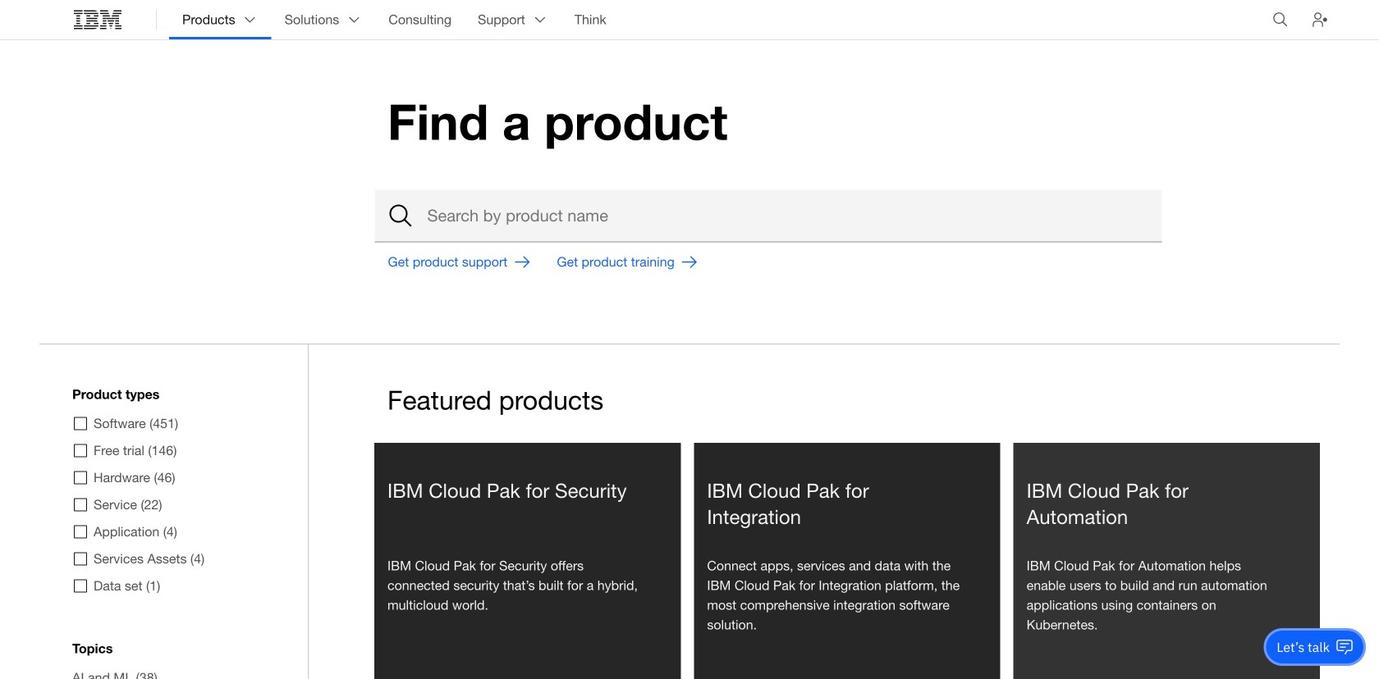 Task type: locate. For each thing, give the bounding box(es) containing it.
let's talk element
[[1277, 639, 1330, 657]]



Task type: describe. For each thing, give the bounding box(es) containing it.
search element
[[375, 190, 1162, 243]]

Search text field
[[375, 190, 1162, 243]]



